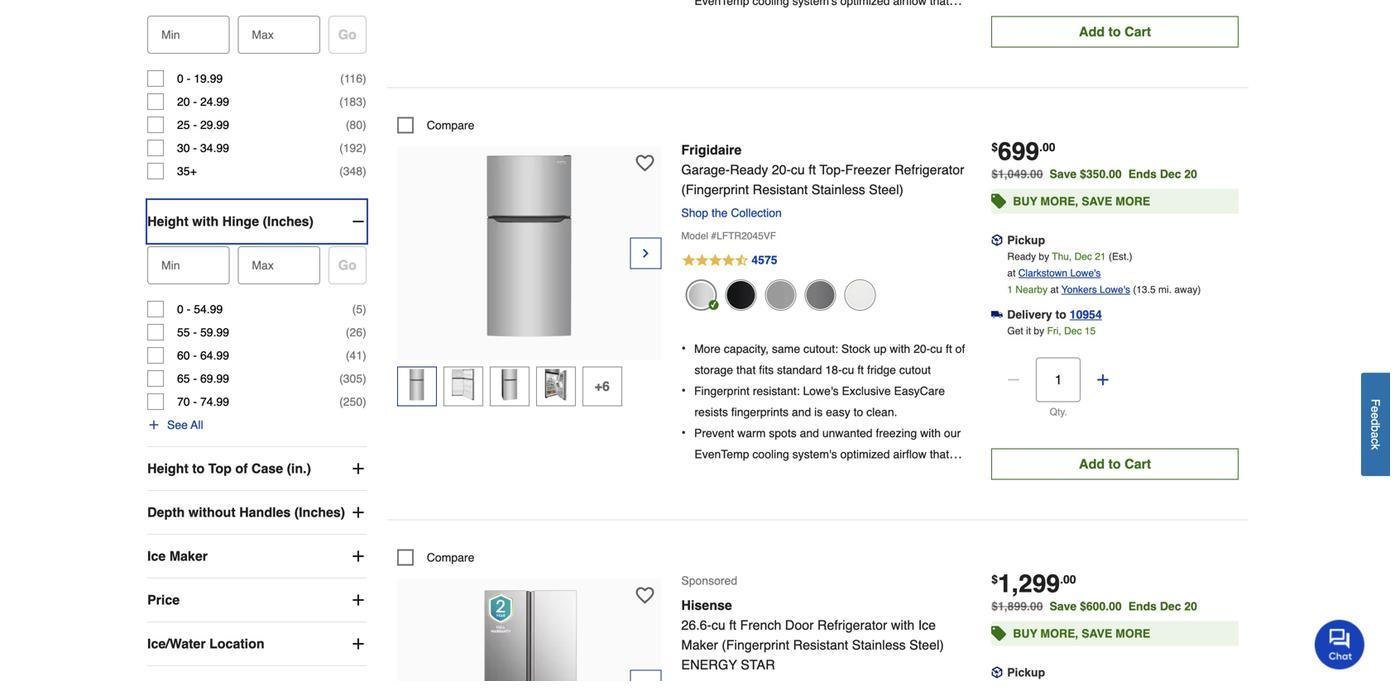 Task type: vqa. For each thing, say whether or not it's contained in the screenshot.
UNSCREWED,
no



Task type: locate. For each thing, give the bounding box(es) containing it.
( up 183
[[340, 72, 344, 85]]

0 vertical spatial ice
[[147, 549, 166, 564]]

192
[[343, 142, 363, 155]]

1 go button from the top
[[328, 16, 366, 54]]

1 horizontal spatial ice
[[918, 618, 936, 633]]

.00 up was price $1,049.00 element
[[1039, 141, 1055, 154]]

0 horizontal spatial a
[[739, 469, 745, 483]]

1 horizontal spatial of
[[955, 343, 965, 356]]

0 vertical spatial go
[[338, 27, 357, 42]]

1 more, from the top
[[1040, 195, 1078, 208]]

with
[[192, 214, 219, 229], [890, 343, 910, 356], [920, 427, 941, 440], [891, 618, 915, 633]]

ready up clarkstown
[[1007, 251, 1036, 263]]

348
[[343, 165, 363, 178]]

) for ( 80 )
[[363, 118, 366, 132]]

2 vertical spatial lowe's
[[803, 385, 839, 398]]

plus image
[[350, 461, 366, 478], [350, 505, 366, 521]]

0 vertical spatial •
[[681, 341, 686, 356]]

1 horizontal spatial that
[[930, 448, 949, 461]]

ready inside frigidaire garage-ready 20-cu ft top-freezer refrigerator (fingerprint resistant stainless steel)
[[730, 162, 768, 178]]

(inches) inside button
[[294, 505, 345, 521]]

59.99
[[200, 326, 229, 339]]

collection
[[731, 206, 782, 220]]

$ for 699
[[992, 141, 998, 154]]

2 ends from the top
[[1128, 600, 1157, 614]]

1 max from the top
[[252, 28, 274, 41]]

1 vertical spatial maker
[[681, 638, 718, 653]]

buy more, save more for 1,299
[[1013, 628, 1150, 641]]

1 vertical spatial go
[[338, 258, 357, 273]]

lowe's
[[1070, 268, 1101, 279], [1100, 284, 1130, 296], [803, 385, 839, 398]]

compare inside 5013345079 element
[[427, 552, 474, 565]]

2 ends dec 20 element from the top
[[1128, 600, 1204, 614]]

0 vertical spatial plus image
[[350, 461, 366, 478]]

0 up 55
[[177, 303, 184, 316]]

0 vertical spatial ends
[[1128, 168, 1157, 181]]

) up 183
[[363, 72, 366, 85]]

pickup right pickup icon
[[1007, 667, 1045, 680]]

• left prevent
[[681, 425, 686, 441]]

by right it
[[1034, 326, 1044, 337]]

dec left 15
[[1064, 326, 1082, 337]]

that left the fits
[[736, 364, 756, 377]]

- left the "24.99"
[[193, 95, 197, 108]]

stainless inside hisense 26.6-cu ft french door refrigerator with ice maker (fingerprint resistant stainless steel) energy star
[[852, 638, 906, 653]]

(inches) inside 'button'
[[263, 214, 314, 229]]

frigidaire garage-ready 20-cu ft top-freezer refrigerator (fingerprint resistant stainless steel)
[[681, 142, 964, 197]]

height inside height to top of case (in.) button
[[147, 461, 188, 477]]

- left 19.99
[[187, 72, 191, 85]]

(fingerprint inside frigidaire garage-ready 20-cu ft top-freezer refrigerator (fingerprint resistant stainless steel)
[[681, 182, 749, 197]]

hinge
[[222, 214, 259, 229]]

more down savings save $350.00 element
[[1116, 195, 1150, 208]]

1 add to cart from the top
[[1079, 24, 1151, 39]]

1 vertical spatial plus image
[[350, 505, 366, 521]]

1 vertical spatial min
[[161, 259, 180, 272]]

1 buy from the top
[[1013, 195, 1037, 208]]

$350.00
[[1080, 168, 1122, 181]]

1 vertical spatial refrigerator
[[817, 618, 887, 633]]

ends right $600.00
[[1128, 600, 1157, 614]]

1 horizontal spatial steel)
[[909, 638, 944, 653]]

plus image
[[1095, 372, 1112, 389], [147, 419, 161, 432], [350, 549, 366, 565], [350, 593, 366, 609], [350, 636, 366, 653]]

0 vertical spatial of
[[955, 343, 965, 356]]

0 vertical spatial stainless
[[812, 182, 865, 197]]

0 vertical spatial go button
[[328, 16, 366, 54]]

0 vertical spatial by
[[1039, 251, 1049, 263]]

) for ( 5 )
[[363, 303, 366, 316]]

prevent
[[694, 427, 734, 440]]

- for 29.99
[[193, 118, 197, 132]]

f
[[1369, 399, 1382, 406]]

Max number field
[[244, 247, 313, 275]]

.00 inside $ 1,299 .00
[[1060, 573, 1076, 587]]

2 buy from the top
[[1013, 628, 1037, 641]]

dec for $600.00
[[1160, 600, 1181, 614]]

gallery item 0 image
[[438, 155, 620, 337], [438, 588, 620, 682]]

) down "80"
[[363, 142, 366, 155]]

1 vertical spatial more
[[694, 343, 721, 356]]

resistant up collection
[[753, 182, 808, 197]]

1 height from the top
[[147, 214, 188, 229]]

refrigerator right the freezer
[[895, 162, 964, 178]]

0 vertical spatial .00
[[1039, 141, 1055, 154]]

ends dec 20 element
[[1128, 168, 1204, 181], [1128, 600, 1204, 614]]

1 horizontal spatial ready
[[1007, 251, 1036, 263]]

- for 64.99
[[193, 349, 197, 363]]

french
[[740, 618, 781, 633]]

ft left top-
[[809, 162, 816, 178]]

0 vertical spatial steel)
[[869, 182, 904, 197]]

10954 button
[[1070, 307, 1102, 323]]

min up 0 - 19.99
[[161, 28, 180, 41]]

) down ( 192 )
[[363, 165, 366, 178]]

2 vertical spatial more
[[1116, 628, 1150, 641]]

more for 699
[[1116, 195, 1150, 208]]

height with hinge (inches)
[[147, 214, 314, 229]]

1 vertical spatial (inches)
[[294, 505, 345, 521]]

buy right tag filled icon
[[1013, 628, 1037, 641]]

2 0 from the top
[[177, 303, 184, 316]]

( 305 )
[[339, 372, 366, 386]]

dec right $350.00
[[1160, 168, 1181, 181]]

35+
[[177, 165, 197, 178]]

( down ( 116 )
[[339, 95, 343, 108]]

2 plus image from the top
[[350, 505, 366, 521]]

) for ( 305 )
[[363, 372, 366, 386]]

( up 348
[[339, 142, 343, 155]]

a right ensures
[[739, 469, 745, 483]]

shop the collection link
[[681, 206, 788, 220]]

pickup image
[[992, 668, 1003, 679]]

( down the ( 305 )
[[339, 396, 343, 409]]

e up "d" at bottom
[[1369, 406, 1382, 413]]

(inches) down (in.)
[[294, 505, 345, 521]]

( up 250
[[339, 372, 343, 386]]

) up ( 26 )
[[363, 303, 366, 316]]

( up ( 26 )
[[352, 303, 356, 316]]

0 vertical spatial pickup
[[1007, 234, 1045, 247]]

2 $ from the top
[[992, 573, 998, 587]]

1 horizontal spatial refrigerator
[[895, 162, 964, 178]]

lowe's up yonkers
[[1070, 268, 1101, 279]]

- right the 30
[[193, 142, 197, 155]]

( for 116
[[340, 72, 344, 85]]

thumbnail image
[[401, 369, 433, 401], [448, 369, 479, 401], [494, 369, 525, 401], [540, 369, 572, 401]]

2 • from the top
[[681, 383, 686, 399]]

go for ( 116 )
[[338, 27, 357, 42]]

1 ends from the top
[[1128, 168, 1157, 181]]

1 ends dec 20 element from the top
[[1128, 168, 1204, 181]]

- right 25
[[193, 118, 197, 132]]

1 e from the top
[[1369, 406, 1382, 413]]

29.99
[[200, 118, 229, 132]]

more, down $1,049.00 save $350.00 ends dec 20
[[1040, 195, 1078, 208]]

and up system's
[[800, 427, 819, 440]]

2 cart from the top
[[1125, 457, 1151, 472]]

plus image inside see all button
[[147, 419, 161, 432]]

( down ( 192 )
[[339, 165, 343, 178]]

2 min from the top
[[161, 259, 180, 272]]

2 more, from the top
[[1040, 628, 1078, 641]]

1
[[1007, 284, 1013, 296]]

60 - 64.99
[[177, 349, 229, 363]]

dec left 21
[[1075, 251, 1092, 263]]

pickup for pickup icon
[[1007, 667, 1045, 680]]

ice left tag filled icon
[[918, 618, 936, 633]]

dec for $350.00
[[1160, 168, 1181, 181]]

resistant:
[[753, 385, 800, 398]]

min up 0 - 54.99
[[161, 259, 180, 272]]

a up k
[[1369, 432, 1382, 439]]

0 horizontal spatial at
[[1007, 268, 1016, 279]]

0 horizontal spatial ready
[[730, 162, 768, 178]]

2 max from the top
[[252, 259, 274, 272]]

) down the ( 305 )
[[363, 396, 366, 409]]

away)
[[1175, 284, 1201, 296]]

1 horizontal spatial 20-
[[914, 343, 930, 356]]

9 ) from the top
[[363, 372, 366, 386]]

1 compare from the top
[[427, 119, 474, 132]]

0 vertical spatial ends dec 20 element
[[1128, 168, 1204, 181]]

fingerprint resistant stainless steel image
[[685, 280, 717, 311]]

1 vertical spatial lowe's
[[1100, 284, 1130, 296]]

0 vertical spatial buy
[[1013, 195, 1037, 208]]

2 vertical spatial •
[[681, 425, 686, 441]]

• down fingerprint resistant stainless steel image
[[681, 341, 686, 356]]

-
[[187, 72, 191, 85], [193, 95, 197, 108], [193, 118, 197, 132], [193, 142, 197, 155], [187, 303, 191, 316], [193, 326, 197, 339], [193, 349, 197, 363], [193, 372, 197, 386], [193, 396, 197, 409]]

1 vertical spatial resistant
[[793, 638, 848, 653]]

ends right $350.00
[[1128, 168, 1157, 181]]

( up "305"
[[346, 349, 350, 363]]

dec
[[1160, 168, 1181, 181], [1075, 251, 1092, 263], [1064, 326, 1082, 337], [1160, 600, 1181, 614]]

- for 69.99
[[193, 372, 197, 386]]

- right 55
[[193, 326, 197, 339]]

1 vertical spatial 20-
[[914, 343, 930, 356]]

add to cart for first add to cart button
[[1079, 24, 1151, 39]]

- right 70 on the left
[[193, 396, 197, 409]]

b
[[1369, 426, 1382, 432]]

ice inside button
[[147, 549, 166, 564]]

0 vertical spatial height
[[147, 214, 188, 229]]

black image
[[725, 280, 757, 311]]

10 ) from the top
[[363, 396, 366, 409]]

$1,899.00
[[992, 600, 1043, 614]]

) down 5 on the top left of page
[[363, 326, 366, 339]]

plus image inside price button
[[350, 593, 366, 609]]

1 vertical spatial ice
[[918, 618, 936, 633]]

airflow
[[893, 448, 927, 461]]

- for 74.99
[[193, 396, 197, 409]]

25 - 29.99
[[177, 118, 229, 132]]

cu down hisense
[[712, 618, 726, 633]]

ft left fridge
[[858, 364, 864, 377]]

3 • from the top
[[681, 425, 686, 441]]

maker down 26.6- on the bottom
[[681, 638, 718, 653]]

250
[[343, 396, 363, 409]]

- for 59.99
[[193, 326, 197, 339]]

20 for 1,299
[[1184, 600, 1197, 614]]

1 vertical spatial at
[[1050, 284, 1059, 296]]

1 cart from the top
[[1125, 24, 1151, 39]]

maker down depth
[[169, 549, 208, 564]]

.00 up the $1,899.00 save $600.00 ends dec 20
[[1060, 573, 1076, 587]]

go button for ( 5 )
[[328, 247, 366, 285]]

actual price $1,299.00 element
[[992, 570, 1076, 599]]

2 vertical spatial 20
[[1184, 600, 1197, 614]]

0 vertical spatial resistant
[[753, 182, 808, 197]]

20- inside frigidaire garage-ready 20-cu ft top-freezer refrigerator (fingerprint resistant stainless steel)
[[772, 162, 791, 178]]

ready by thu, dec 21 (est.) at clarkstown lowe's 1 nearby at yonkers lowe's (13.5 mi. away)
[[1007, 251, 1201, 296]]

sponsored
[[681, 575, 737, 588]]

2 gallery item 0 image from the top
[[438, 588, 620, 682]]

0 horizontal spatial ice
[[147, 549, 166, 564]]

2 add from the top
[[1079, 457, 1105, 472]]

freezer
[[845, 162, 891, 178]]

1 ) from the top
[[363, 72, 366, 85]]

0 horizontal spatial 20-
[[772, 162, 791, 178]]

1 vertical spatial buy more, save more
[[1013, 628, 1150, 641]]

0 vertical spatial ready
[[730, 162, 768, 178]]

1 vertical spatial buy
[[1013, 628, 1037, 641]]

4 thumbnail image from the left
[[540, 369, 572, 401]]

and
[[792, 406, 811, 419], [800, 427, 819, 440]]

1 vertical spatial steel)
[[909, 638, 944, 653]]

height
[[147, 214, 188, 229], [147, 461, 188, 477]]

1 plus image from the top
[[350, 461, 366, 478]]

1 vertical spatial $
[[992, 573, 998, 587]]

a inside • more capacity, same cutout: stock up with 20-cu ft of storage that fits standard 18-cu ft fridge cutout • fingerprint resistant: lowe's exclusive easycare resists fingerprints and is easy to clean. • prevent warm spots and unwanted freezing with our eventemp cooling system's optimized airflow that ensures a consistent temperature throughout your refrigerator.
[[739, 469, 745, 483]]

$ up $1,899.00
[[992, 573, 998, 587]]

steel) inside hisense 26.6-cu ft french door refrigerator with ice maker (fingerprint resistant stainless steel) energy star
[[909, 638, 944, 653]]

) down 183
[[363, 118, 366, 132]]

.00 inside $ 699 .00
[[1039, 141, 1055, 154]]

location
[[209, 637, 265, 652]]

see
[[167, 419, 188, 432]]

1 vertical spatial ready
[[1007, 251, 1036, 263]]

1 vertical spatial more,
[[1040, 628, 1078, 641]]

1 vertical spatial by
[[1034, 326, 1044, 337]]

ends dec 20 element for 1,299
[[1128, 600, 1204, 614]]

heart outline image
[[636, 154, 654, 173]]

2 compare from the top
[[427, 552, 474, 565]]

0 vertical spatial lowe's
[[1070, 268, 1101, 279]]

buy
[[1013, 195, 1037, 208], [1013, 628, 1037, 641]]

( for 192
[[339, 142, 343, 155]]

get it by fri, dec 15
[[1007, 326, 1096, 337]]

$ 699 .00
[[992, 137, 1055, 166]]

go up 116
[[338, 27, 357, 42]]

same
[[772, 343, 800, 356]]

0 left 19.99
[[177, 72, 184, 85]]

) for ( 26 )
[[363, 326, 366, 339]]

0 vertical spatial more,
[[1040, 195, 1078, 208]]

plus image inside ice/water location button
[[350, 636, 366, 653]]

- for 54.99
[[187, 303, 191, 316]]

to inside • more capacity, same cutout: stock up with 20-cu ft of storage that fits standard 18-cu ft fridge cutout • fingerprint resistant: lowe's exclusive easycare resists fingerprints and is easy to clean. • prevent warm spots and unwanted freezing with our eventemp cooling system's optimized airflow that ensures a consistent temperature throughout your refrigerator.
[[854, 406, 863, 419]]

save left $350.00
[[1050, 168, 1077, 181]]

1 horizontal spatial a
[[1369, 432, 1382, 439]]

dec for by
[[1064, 326, 1082, 337]]

ready inside ready by thu, dec 21 (est.) at clarkstown lowe's 1 nearby at yonkers lowe's (13.5 mi. away)
[[1007, 251, 1036, 263]]

height up min number field
[[147, 214, 188, 229]]

1 vertical spatial compare
[[427, 552, 474, 565]]

go button down minus image
[[328, 247, 366, 285]]

plus image for depth without handles (inches)
[[350, 505, 366, 521]]

0 vertical spatial add
[[1079, 24, 1105, 39]]

energy
[[681, 658, 737, 673]]

plus image inside ice maker button
[[350, 549, 366, 565]]

7 ) from the top
[[363, 326, 366, 339]]

( down 183
[[346, 118, 350, 132]]

save down $1,049.00 save $350.00 ends dec 20
[[1082, 195, 1112, 208]]

0 vertical spatial min
[[161, 28, 180, 41]]

nearby
[[1016, 284, 1048, 296]]

0 for 0 - 19.99
[[177, 72, 184, 85]]

f e e d b a c k
[[1369, 399, 1382, 450]]

1 horizontal spatial maker
[[681, 638, 718, 653]]

1 vertical spatial a
[[739, 469, 745, 483]]

1 0 from the top
[[177, 72, 184, 85]]

stainless inside frigidaire garage-ready 20-cu ft top-freezer refrigerator (fingerprint resistant stainless steel)
[[812, 182, 865, 197]]

1 vertical spatial •
[[681, 383, 686, 399]]

( for 41
[[346, 349, 350, 363]]

ft left the "french"
[[729, 618, 737, 633]]

.00 for 699
[[1039, 141, 1055, 154]]

1 pickup from the top
[[1007, 234, 1045, 247]]

1 vertical spatial ends
[[1128, 600, 1157, 614]]

1 vertical spatial add to cart button
[[992, 449, 1239, 480]]

steel) down the freezer
[[869, 182, 904, 197]]

0 vertical spatial that
[[736, 364, 756, 377]]

2 go from the top
[[338, 258, 357, 273]]

dec right $600.00
[[1160, 600, 1181, 614]]

( up ( 41 )
[[346, 326, 350, 339]]

5013345079 element
[[397, 550, 474, 566]]

max for 0 - 19.99
[[252, 28, 274, 41]]

( 192 )
[[339, 142, 366, 155]]

0 vertical spatial refrigerator
[[895, 162, 964, 178]]

ready down frigidaire
[[730, 162, 768, 178]]

resistant down door on the bottom right
[[793, 638, 848, 653]]

2 add to cart from the top
[[1079, 457, 1151, 472]]

0 vertical spatial 0
[[177, 72, 184, 85]]

( for 26
[[346, 326, 350, 339]]

19.99
[[194, 72, 223, 85]]

cooling
[[753, 448, 789, 461]]

more down "savings save $600.00" element
[[1116, 628, 1150, 641]]

(inches) for depth without handles (inches)
[[294, 505, 345, 521]]

2 pickup from the top
[[1007, 667, 1045, 680]]

20 for 699
[[1184, 168, 1197, 181]]

6 ) from the top
[[363, 303, 366, 316]]

more up storage
[[694, 343, 721, 356]]

15
[[1085, 326, 1096, 337]]

go button up 116
[[328, 16, 366, 54]]

buy for 1,299
[[1013, 628, 1037, 641]]

at
[[1007, 268, 1016, 279], [1050, 284, 1059, 296]]

) down ( 26 )
[[363, 349, 366, 363]]

0 horizontal spatial maker
[[169, 549, 208, 564]]

storage
[[695, 364, 733, 377]]

1 vertical spatial and
[[800, 427, 819, 440]]

unwanted
[[822, 427, 873, 440]]

54.99
[[194, 303, 223, 316]]

depth
[[147, 505, 185, 521]]

0 horizontal spatial of
[[235, 461, 248, 477]]

) for ( 41 )
[[363, 349, 366, 363]]

2 height from the top
[[147, 461, 188, 477]]

height up depth
[[147, 461, 188, 477]]

$
[[992, 141, 998, 154], [992, 573, 998, 587]]

savings save $350.00 element
[[1050, 168, 1204, 181]]

chevron right image
[[639, 245, 652, 262]]

compare inside 5001424439 'element'
[[427, 119, 474, 132]]

buy more, save more down $1,049.00 save $350.00 ends dec 20
[[1013, 195, 1150, 208]]

plus image inside "depth without handles (inches)" button
[[350, 505, 366, 521]]

0 vertical spatial maker
[[169, 549, 208, 564]]

more, down the $1,899.00 save $600.00 ends dec 20
[[1040, 628, 1078, 641]]

more for 1,299
[[1116, 628, 1150, 641]]

steel) left tag filled icon
[[909, 638, 944, 653]]

0 vertical spatial more
[[1116, 195, 1150, 208]]

1 min from the top
[[161, 28, 180, 41]]

20- up cutout
[[914, 343, 930, 356]]

0 vertical spatial compare
[[427, 119, 474, 132]]

buy right tag filled image
[[1013, 195, 1037, 208]]

0 vertical spatial (inches)
[[263, 214, 314, 229]]

0 vertical spatial gallery item 0 image
[[438, 155, 620, 337]]

1 vertical spatial .00
[[1060, 573, 1076, 587]]

fridge
[[867, 364, 896, 377]]

80
[[350, 118, 363, 132]]

4 ) from the top
[[363, 142, 366, 155]]

pickup
[[1007, 234, 1045, 247], [1007, 667, 1045, 680]]

1 add to cart button from the top
[[992, 16, 1239, 48]]

1 vertical spatial ends dec 20 element
[[1128, 600, 1204, 614]]

2 buy more, save more from the top
[[1013, 628, 1150, 641]]

2 add to cart button from the top
[[992, 449, 1239, 480]]

1 buy more, save more from the top
[[1013, 195, 1150, 208]]

4575
[[752, 254, 777, 267]]

pickup image
[[992, 235, 1003, 246]]

that up your
[[930, 448, 949, 461]]

$ inside $ 1,299 .00
[[992, 573, 998, 587]]

ends dec 20 element right $350.00
[[1128, 168, 1204, 181]]

- right 60
[[193, 349, 197, 363]]

buy more, save more for 699
[[1013, 195, 1150, 208]]

see all
[[167, 419, 203, 432]]

1 go from the top
[[338, 27, 357, 42]]

(inches) up max number field
[[263, 214, 314, 229]]

• left fingerprint
[[681, 383, 686, 399]]

)
[[363, 72, 366, 85], [363, 95, 366, 108], [363, 118, 366, 132], [363, 142, 366, 155], [363, 165, 366, 178], [363, 303, 366, 316], [363, 326, 366, 339], [363, 349, 366, 363], [363, 372, 366, 386], [363, 396, 366, 409]]

height inside 'button'
[[147, 214, 188, 229]]

1 horizontal spatial at
[[1050, 284, 1059, 296]]

2 go button from the top
[[328, 247, 366, 285]]

plus image inside height to top of case (in.) button
[[350, 461, 366, 478]]

0 vertical spatial at
[[1007, 268, 1016, 279]]

at down clarkstown lowe's button
[[1050, 284, 1059, 296]]

buy more, save more down the $1,899.00 save $600.00 ends dec 20
[[1013, 628, 1150, 641]]

( 26 )
[[346, 326, 366, 339]]

to for first add to cart button from the bottom of the page
[[1109, 457, 1121, 472]]

cu left top-
[[791, 162, 805, 178]]

1 vertical spatial 20
[[1184, 168, 1197, 181]]

more,
[[1040, 195, 1078, 208], [1040, 628, 1078, 641]]

- right "65" at the bottom of the page
[[193, 372, 197, 386]]

1 vertical spatial gallery item 0 image
[[438, 588, 620, 682]]

add to cart button
[[992, 16, 1239, 48], [992, 449, 1239, 480]]

0 vertical spatial buy more, save more
[[1013, 195, 1150, 208]]

1 vertical spatial max
[[252, 259, 274, 272]]

ends for 1,299
[[1128, 600, 1157, 614]]

20- up collection
[[772, 162, 791, 178]]

( for 183
[[339, 95, 343, 108]]

dec inside ready by thu, dec 21 (est.) at clarkstown lowe's 1 nearby at yonkers lowe's (13.5 mi. away)
[[1075, 251, 1092, 263]]

8 ) from the top
[[363, 349, 366, 363]]

0 vertical spatial $
[[992, 141, 998, 154]]

1 add from the top
[[1079, 24, 1105, 39]]

mi.
[[1159, 284, 1172, 296]]

resistant
[[753, 182, 808, 197], [793, 638, 848, 653]]

None number field
[[154, 16, 223, 44], [244, 16, 313, 44], [154, 16, 223, 44], [244, 16, 313, 44]]

1 vertical spatial pickup
[[1007, 667, 1045, 680]]

) up ( 80 )
[[363, 95, 366, 108]]

(fingerprint up star
[[722, 638, 790, 653]]

1 vertical spatial add to cart
[[1079, 457, 1151, 472]]

1 $ from the top
[[992, 141, 998, 154]]

warm
[[737, 427, 766, 440]]

2 thumbnail image from the left
[[448, 369, 479, 401]]

0 horizontal spatial steel)
[[869, 182, 904, 197]]

it
[[1026, 326, 1031, 337]]

0 vertical spatial (fingerprint
[[681, 182, 749, 197]]

1 vertical spatial (fingerprint
[[722, 638, 790, 653]]

1 gallery item 0 image from the top
[[438, 155, 620, 337]]

$ inside $ 699 .00
[[992, 141, 998, 154]]

0 vertical spatial add to cart button
[[992, 16, 1239, 48]]

and left is
[[792, 406, 811, 419]]

0 vertical spatial add to cart
[[1079, 24, 1151, 39]]

0 horizontal spatial refrigerator
[[817, 618, 887, 633]]

1 vertical spatial add
[[1079, 457, 1105, 472]]

height to top of case (in.)
[[147, 461, 311, 477]]

to
[[1109, 24, 1121, 39], [1056, 308, 1066, 322], [854, 406, 863, 419], [1109, 457, 1121, 472], [192, 461, 205, 477]]

3 thumbnail image from the left
[[494, 369, 525, 401]]

go down minus image
[[338, 258, 357, 273]]

0 vertical spatial max
[[252, 28, 274, 41]]

pickup for pickup image
[[1007, 234, 1045, 247]]

by up clarkstown
[[1039, 251, 1049, 263]]

e up b
[[1369, 413, 1382, 419]]

) for ( 116 )
[[363, 72, 366, 85]]

1 vertical spatial height
[[147, 461, 188, 477]]

min
[[161, 28, 180, 41], [161, 259, 180, 272]]

1 vertical spatial 0
[[177, 303, 184, 316]]

was price $1,049.00 element
[[992, 163, 1050, 181]]

at up 1
[[1007, 268, 1016, 279]]

ft inside frigidaire garage-ready 20-cu ft top-freezer refrigerator (fingerprint resistant stainless steel)
[[809, 162, 816, 178]]

2 ) from the top
[[363, 95, 366, 108]]

3 ) from the top
[[363, 118, 366, 132]]

save down the $1,899.00 save $600.00 ends dec 20
[[1082, 628, 1112, 641]]

(inches)
[[263, 214, 314, 229], [294, 505, 345, 521]]

0 vertical spatial 20-
[[772, 162, 791, 178]]

5 ) from the top
[[363, 165, 366, 178]]

(fingerprint down 'garage-'
[[681, 182, 749, 197]]

) for ( 250 )
[[363, 396, 366, 409]]



Task type: describe. For each thing, give the bounding box(es) containing it.
ice/water location button
[[147, 623, 366, 666]]

- for 24.99
[[193, 95, 197, 108]]

0 vertical spatial and
[[792, 406, 811, 419]]

30
[[177, 142, 190, 155]]

41
[[350, 349, 363, 363]]

cart for first add to cart button from the bottom of the page
[[1125, 457, 1151, 472]]

chat invite button image
[[1315, 620, 1365, 670]]

resistant inside frigidaire garage-ready 20-cu ft top-freezer refrigerator (fingerprint resistant stainless steel)
[[753, 182, 808, 197]]

max for 0 - 54.99
[[252, 259, 274, 272]]

.00 for 1,299
[[1060, 573, 1076, 587]]

plus image for ice maker
[[350, 549, 366, 565]]

compare for 699
[[427, 119, 474, 132]]

ice maker button
[[147, 535, 366, 578]]

25
[[177, 118, 190, 132]]

depth without handles (inches) button
[[147, 492, 366, 535]]

door
[[785, 618, 814, 633]]

without
[[188, 505, 236, 521]]

capacity,
[[724, 343, 769, 356]]

65
[[177, 372, 190, 386]]

1 • from the top
[[681, 341, 686, 356]]

case
[[251, 461, 283, 477]]

lftr2045vf
[[717, 230, 776, 242]]

price button
[[147, 579, 366, 622]]

delivery
[[1007, 308, 1052, 322]]

1,299
[[998, 570, 1060, 599]]

ensures
[[695, 469, 736, 483]]

0 - 19.99
[[177, 72, 223, 85]]

system's
[[792, 448, 837, 461]]

of inside button
[[235, 461, 248, 477]]

Min number field
[[154, 247, 223, 275]]

stainless steel image
[[765, 280, 796, 311]]

1 vertical spatial that
[[930, 448, 949, 461]]

+6 button
[[582, 367, 622, 407]]

( 183 )
[[339, 95, 366, 108]]

34.99
[[200, 142, 229, 155]]

truck filled image
[[992, 309, 1003, 321]]

yonkers
[[1061, 284, 1097, 296]]

( 80 )
[[346, 118, 366, 132]]

more, for 1,299
[[1040, 628, 1078, 641]]

20 - 24.99
[[177, 95, 229, 108]]

( for 348
[[339, 165, 343, 178]]

height to top of case (in.) button
[[147, 448, 366, 491]]

minus image
[[350, 214, 366, 230]]

white image
[[844, 280, 876, 311]]

min for 0 - 19.99
[[161, 28, 180, 41]]

spots
[[769, 427, 797, 440]]

) for ( 192 )
[[363, 142, 366, 155]]

plus image for price
[[350, 593, 366, 609]]

ice maker
[[147, 549, 208, 564]]

price
[[147, 593, 180, 608]]

cu down stock
[[842, 364, 854, 377]]

0 horizontal spatial that
[[736, 364, 756, 377]]

see all button
[[147, 417, 203, 434]]

by inside ready by thu, dec 21 (est.) at clarkstown lowe's 1 nearby at yonkers lowe's (13.5 mi. away)
[[1039, 251, 1049, 263]]

clarkstown
[[1018, 268, 1068, 279]]

5
[[356, 303, 363, 316]]

ends dec 20 element for 699
[[1128, 168, 1204, 181]]

cu inside frigidaire garage-ready 20-cu ft top-freezer refrigerator (fingerprint resistant stainless steel)
[[791, 162, 805, 178]]

30 - 34.99
[[177, 142, 229, 155]]

easy
[[826, 406, 850, 419]]

55
[[177, 326, 190, 339]]

more inside • more capacity, same cutout: stock up with 20-cu ft of storage that fits standard 18-cu ft fridge cutout • fingerprint resistant: lowe's exclusive easycare resists fingerprints and is easy to clean. • prevent warm spots and unwanted freezing with our eventemp cooling system's optimized airflow that ensures a consistent temperature throughout your refrigerator.
[[694, 343, 721, 356]]

5001424439 element
[[397, 117, 474, 134]]

handles
[[239, 505, 291, 521]]

20- inside • more capacity, same cutout: stock up with 20-cu ft of storage that fits standard 18-cu ft fridge cutout • fingerprint resistant: lowe's exclusive easycare resists fingerprints and is easy to clean. • prevent warm spots and unwanted freezing with our eventemp cooling system's optimized airflow that ensures a consistent temperature throughout your refrigerator.
[[914, 343, 930, 356]]

(fingerprint inside hisense 26.6-cu ft french door refrigerator with ice maker (fingerprint resistant stainless steel) energy star
[[722, 638, 790, 653]]

70
[[177, 396, 190, 409]]

more, for 699
[[1040, 195, 1078, 208]]

hisense 26.6-cu ft french door refrigerator with ice maker (fingerprint resistant stainless steel) energy star
[[681, 598, 944, 673]]

0 vertical spatial 20
[[177, 95, 190, 108]]

to for height to top of case (in.) button
[[192, 461, 205, 477]]

freezing
[[876, 427, 917, 440]]

$600.00
[[1080, 600, 1122, 614]]

) for ( 348 )
[[363, 165, 366, 178]]

4.5 stars image
[[681, 251, 778, 271]]

fri,
[[1047, 326, 1061, 337]]

height with hinge (inches) button
[[147, 200, 366, 243]]

add for first add to cart button from the bottom of the page
[[1079, 457, 1105, 472]]

( for 80
[[346, 118, 350, 132]]

easycare
[[894, 385, 945, 398]]

cutout:
[[803, 343, 838, 356]]

up
[[874, 343, 887, 356]]

stock
[[841, 343, 870, 356]]

your
[[928, 469, 951, 483]]

maker inside hisense 26.6-cu ft french door refrigerator with ice maker (fingerprint resistant stainless steel) energy star
[[681, 638, 718, 653]]

ice/water location
[[147, 637, 265, 652]]

steel) inside frigidaire garage-ready 20-cu ft top-freezer refrigerator (fingerprint resistant stainless steel)
[[869, 182, 904, 197]]

( 5 )
[[352, 303, 366, 316]]

( 250 )
[[339, 396, 366, 409]]

go for ( 5 )
[[338, 258, 357, 273]]

cu inside hisense 26.6-cu ft french door refrigerator with ice maker (fingerprint resistant stainless steel) energy star
[[712, 618, 726, 633]]

top-
[[820, 162, 845, 178]]

with inside 'button'
[[192, 214, 219, 229]]

( 348 )
[[339, 165, 366, 178]]

( for 5
[[352, 303, 356, 316]]

( for 250
[[339, 396, 343, 409]]

clarkstown lowe's button
[[1018, 265, 1101, 282]]

plus image for ice/water location
[[350, 636, 366, 653]]

exclusive
[[842, 385, 891, 398]]

$ for 1,299
[[992, 573, 998, 587]]

compare for 1,299
[[427, 552, 474, 565]]

ft inside hisense 26.6-cu ft french door refrigerator with ice maker (fingerprint resistant stainless steel) energy star
[[729, 618, 737, 633]]

26.6-
[[681, 618, 712, 633]]

f e e d b a c k button
[[1361, 373, 1390, 476]]

Stepper number input field with increment and decrement buttons number field
[[1036, 358, 1081, 403]]

actual price $699.00 element
[[992, 137, 1055, 166]]

d
[[1369, 419, 1382, 426]]

refrigerator.
[[695, 490, 754, 504]]

heart outline image
[[636, 587, 654, 605]]

black stainless steel image
[[805, 280, 836, 311]]

plus image for height to top of case (in.)
[[350, 461, 366, 478]]

lowe's inside • more capacity, same cutout: stock up with 20-cu ft of storage that fits standard 18-cu ft fridge cutout • fingerprint resistant: lowe's exclusive easycare resists fingerprints and is easy to clean. • prevent warm spots and unwanted freezing with our eventemp cooling system's optimized airflow that ensures a consistent temperature throughout your refrigerator.
[[803, 385, 839, 398]]

(inches) for height with hinge (inches)
[[263, 214, 314, 229]]

garage-
[[681, 162, 730, 178]]

2 e from the top
[[1369, 413, 1382, 419]]

- for 19.99
[[187, 72, 191, 85]]

refrigerator inside frigidaire garage-ready 20-cu ft top-freezer refrigerator (fingerprint resistant stainless steel)
[[895, 162, 964, 178]]

our
[[944, 427, 961, 440]]

resistant inside hisense 26.6-cu ft french door refrigerator with ice maker (fingerprint resistant stainless steel) energy star
[[793, 638, 848, 653]]

was price $1,899.00 element
[[992, 596, 1050, 614]]

$1,899.00 save $600.00 ends dec 20
[[992, 600, 1197, 614]]

min for 0 - 54.99
[[161, 259, 180, 272]]

+6
[[595, 379, 610, 394]]

refrigerator inside hisense 26.6-cu ft french door refrigerator with ice maker (fingerprint resistant stainless steel) energy star
[[817, 618, 887, 633]]

70 - 74.99
[[177, 396, 229, 409]]

save down actual price $1,299.00 element
[[1050, 600, 1077, 614]]

183
[[343, 95, 363, 108]]

24.99
[[200, 95, 229, 108]]

) for ( 183 )
[[363, 95, 366, 108]]

cutout
[[899, 364, 931, 377]]

tag filled image
[[992, 623, 1006, 646]]

go button for ( 116 )
[[328, 16, 366, 54]]

1 thumbnail image from the left
[[401, 369, 433, 401]]

star
[[741, 658, 775, 673]]

buy for 699
[[1013, 195, 1037, 208]]

shop the collection
[[681, 206, 782, 220]]

(in.)
[[287, 461, 311, 477]]

64.99
[[200, 349, 229, 363]]

resists
[[695, 406, 728, 419]]

minus image
[[1006, 372, 1022, 389]]

( for 305
[[339, 372, 343, 386]]

tag filled image
[[992, 190, 1006, 213]]

- for 34.99
[[193, 142, 197, 155]]

$1,049.00
[[992, 168, 1043, 181]]

( 116 )
[[340, 72, 366, 85]]

fingerprints
[[731, 406, 789, 419]]

fingerprint
[[694, 385, 750, 398]]

all
[[191, 419, 203, 432]]

305
[[343, 372, 363, 386]]

cart for first add to cart button
[[1125, 24, 1151, 39]]

add to cart for first add to cart button from the bottom of the page
[[1079, 457, 1151, 472]]

maker inside ice maker button
[[169, 549, 208, 564]]

savings save $600.00 element
[[1050, 600, 1204, 614]]

height for height with hinge (inches)
[[147, 214, 188, 229]]

(13.5
[[1133, 284, 1156, 296]]

cu up cutout
[[930, 343, 943, 356]]

ice inside hisense 26.6-cu ft french door refrigerator with ice maker (fingerprint resistant stainless steel) energy star
[[918, 618, 936, 633]]

65 - 69.99
[[177, 372, 229, 386]]

ends for 699
[[1128, 168, 1157, 181]]

standard
[[777, 364, 822, 377]]

yonkers lowe's button
[[1061, 282, 1130, 298]]

with inside hisense 26.6-cu ft french door refrigerator with ice maker (fingerprint resistant stainless steel) energy star
[[891, 618, 915, 633]]

ft right 'up'
[[946, 343, 952, 356]]

a inside button
[[1369, 432, 1382, 439]]

height for height to top of case (in.)
[[147, 461, 188, 477]]

add for first add to cart button
[[1079, 24, 1105, 39]]

69.99
[[200, 372, 229, 386]]

26
[[350, 326, 363, 339]]

0 for 0 - 54.99
[[177, 303, 184, 316]]

of inside • more capacity, same cutout: stock up with 20-cu ft of storage that fits standard 18-cu ft fridge cutout • fingerprint resistant: lowe's exclusive easycare resists fingerprints and is easy to clean. • prevent warm spots and unwanted freezing with our eventemp cooling system's optimized airflow that ensures a consistent temperature throughout your refrigerator.
[[955, 343, 965, 356]]

to for first add to cart button
[[1109, 24, 1121, 39]]

k
[[1369, 444, 1382, 450]]

depth without handles (inches)
[[147, 505, 345, 521]]



